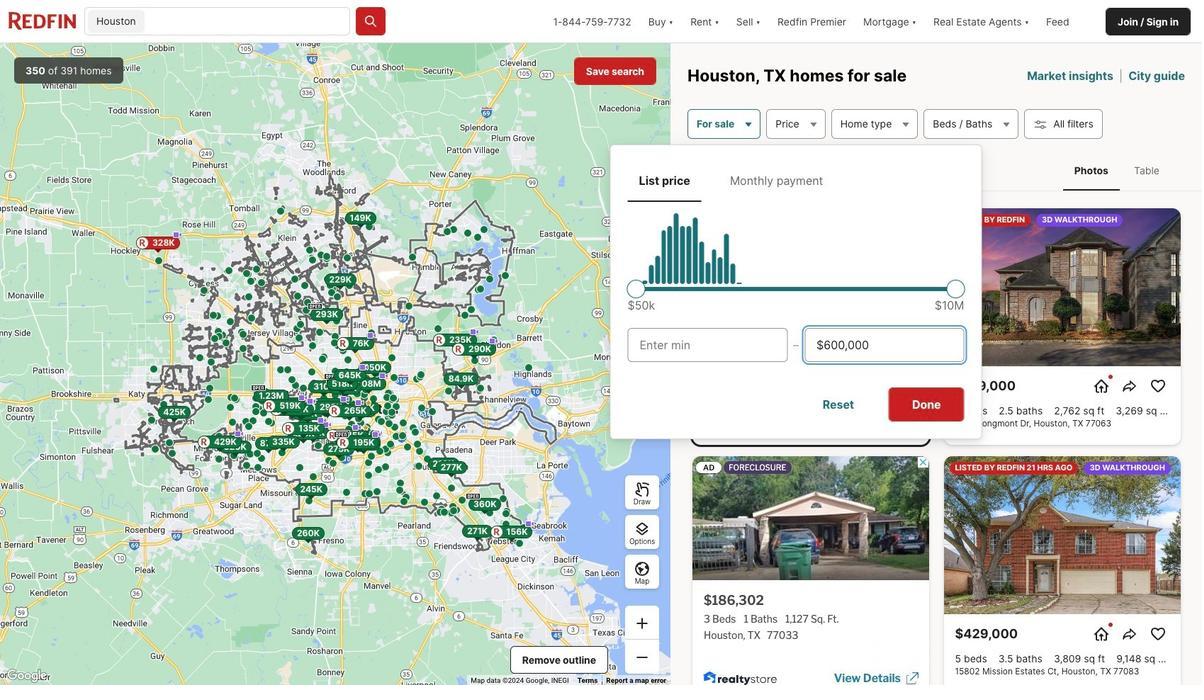 Task type: describe. For each thing, give the bounding box(es) containing it.
ad element
[[692, 457, 929, 685]]

1 horizontal spatial tab list
[[1049, 150, 1185, 191]]

share home image
[[1121, 626, 1138, 643]]

google image
[[4, 667, 50, 685]]

add home to favorites image
[[898, 378, 915, 395]]

add home to favorites checkbox for schedule a tour image
[[1147, 375, 1169, 398]]

previous image
[[698, 279, 715, 296]]

share home image for add home to favorites checkbox
[[869, 378, 886, 395]]

schedule a tour image
[[1093, 626, 1110, 643]]

0 horizontal spatial tab list
[[628, 162, 964, 202]]

submit search image
[[364, 14, 378, 28]]

Enter min text field
[[640, 337, 776, 354]]



Task type: locate. For each thing, give the bounding box(es) containing it.
share home image right schedule a tour image
[[1121, 378, 1138, 395]]

Add home to favorites checkbox
[[1147, 375, 1169, 398], [1147, 623, 1169, 646]]

add home to favorites checkbox for schedule a tour icon
[[1147, 623, 1169, 646]]

add home to favorites checkbox right schedule a tour image
[[1147, 375, 1169, 398]]

0 horizontal spatial share home image
[[869, 378, 886, 395]]

1 vertical spatial add home to favorites image
[[1149, 626, 1166, 643]]

2 tab from the left
[[719, 162, 835, 199]]

schedule a tour image
[[1093, 378, 1110, 395]]

1 horizontal spatial tab
[[719, 162, 835, 199]]

next image
[[906, 279, 923, 296]]

1 add home to favorites checkbox from the top
[[1147, 375, 1169, 398]]

add home to favorites image right schedule a tour image
[[1149, 378, 1166, 395]]

Add home to favorites checkbox
[[895, 375, 918, 398]]

toggle search results table view tab
[[1123, 153, 1171, 188]]

2 add home to favorites checkbox from the top
[[1147, 623, 1169, 646]]

1 share home image from the left
[[869, 378, 886, 395]]

2 add home to favorites image from the top
[[1149, 626, 1166, 643]]

map region
[[0, 43, 671, 685]]

add home to favorites image
[[1149, 378, 1166, 395], [1149, 626, 1166, 643]]

None search field
[[147, 8, 349, 36]]

2 share home image from the left
[[1121, 378, 1138, 395]]

1 horizontal spatial share home image
[[1121, 378, 1138, 395]]

1 add home to favorites image from the top
[[1149, 378, 1166, 395]]

1 tab from the left
[[628, 162, 702, 199]]

toggle search results photos view tab
[[1063, 153, 1120, 188]]

share home image left add home to favorites icon
[[869, 378, 886, 395]]

add home to favorites image right share home image
[[1149, 626, 1166, 643]]

Enter max text field
[[817, 337, 952, 354]]

0 horizontal spatial tab
[[628, 162, 702, 199]]

share home image for add home to favorites option associated with schedule a tour image
[[1121, 378, 1138, 395]]

0 vertical spatial add home to favorites checkbox
[[1147, 375, 1169, 398]]

1 vertical spatial add home to favorites checkbox
[[1147, 623, 1169, 646]]

maximum price slider
[[947, 280, 965, 298]]

0 vertical spatial add home to favorites image
[[1149, 378, 1166, 395]]

share home image
[[869, 378, 886, 395], [1121, 378, 1138, 395]]

tab list
[[1049, 150, 1185, 191], [628, 162, 964, 202]]

minimum price slider
[[627, 280, 645, 298]]

tab
[[628, 162, 702, 199], [719, 162, 835, 199]]

menu
[[610, 144, 982, 439]]

advertisement image
[[685, 451, 936, 685]]

add home to favorites checkbox right share home image
[[1147, 623, 1169, 646]]

add home to favorites image for add home to favorites option associated with schedule a tour icon
[[1149, 626, 1166, 643]]

add home to favorites image for add home to favorites option associated with schedule a tour image
[[1149, 378, 1166, 395]]



Task type: vqa. For each thing, say whether or not it's contained in the screenshot.
Redfin
no



